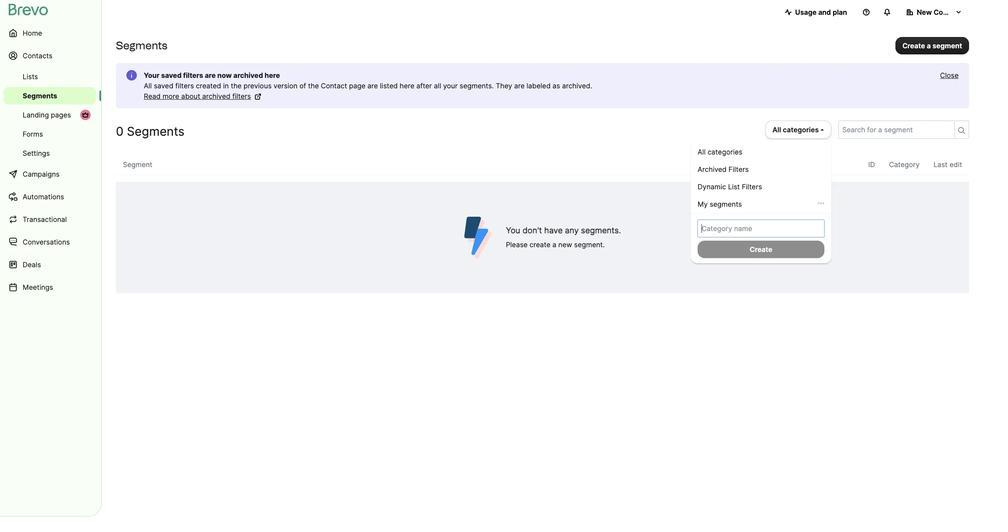 Task type: locate. For each thing, give the bounding box(es) containing it.
my segments
[[698, 200, 742, 209]]

category
[[889, 160, 920, 169]]

0 horizontal spatial all
[[144, 82, 152, 90]]

saved up "more"
[[154, 82, 173, 90]]

1 horizontal spatial create
[[903, 41, 925, 50]]

here
[[265, 71, 280, 80], [400, 82, 415, 90]]

the right of
[[308, 82, 319, 90]]

create button
[[698, 241, 825, 258]]

close
[[940, 71, 959, 80]]

filters right list
[[742, 183, 762, 191]]

archived
[[698, 165, 727, 174]]

all
[[144, 82, 152, 90], [773, 126, 781, 134], [698, 148, 706, 156]]

2 vertical spatial segments
[[127, 124, 185, 139]]

as
[[553, 82, 560, 90]]

are right page
[[368, 82, 378, 90]]

1 horizontal spatial archived
[[233, 71, 263, 80]]

segments.
[[460, 82, 494, 90], [581, 226, 621, 236]]

create inside 'create a segment' button
[[903, 41, 925, 50]]

create inside create button
[[750, 245, 773, 254]]

archived
[[233, 71, 263, 80], [202, 92, 230, 101]]

archived up previous
[[233, 71, 263, 80]]

segments down read
[[127, 124, 185, 139]]

are
[[205, 71, 216, 80], [368, 82, 378, 90], [514, 82, 525, 90]]

saved right your
[[161, 71, 182, 80]]

alert
[[116, 63, 969, 109]]

created
[[196, 82, 221, 90]]

all categories button
[[765, 121, 832, 139]]

landing pages
[[23, 111, 71, 119]]

1 horizontal spatial all categories
[[773, 126, 819, 134]]

contacts
[[23, 51, 52, 60]]

0 horizontal spatial create
[[750, 245, 773, 254]]

archived.
[[562, 82, 592, 90]]

0 vertical spatial archived
[[233, 71, 263, 80]]

new
[[559, 241, 572, 249]]

here left after
[[400, 82, 415, 90]]

segments
[[116, 39, 167, 52], [23, 92, 57, 100], [127, 124, 185, 139]]

0 horizontal spatial segments.
[[460, 82, 494, 90]]

1 horizontal spatial the
[[308, 82, 319, 90]]

filters up "about" at the top left of page
[[175, 82, 194, 90]]

your
[[443, 82, 458, 90]]

filters
[[183, 71, 203, 80], [175, 82, 194, 90], [232, 92, 251, 101]]

filters down previous
[[232, 92, 251, 101]]

the
[[231, 82, 242, 90], [308, 82, 319, 90]]

contact
[[321, 82, 347, 90]]

are right the they
[[514, 82, 525, 90]]

saved
[[161, 71, 182, 80], [154, 82, 173, 90]]

0 vertical spatial all categories
[[773, 126, 819, 134]]

1 horizontal spatial segments.
[[581, 226, 621, 236]]

settings
[[23, 149, 50, 158]]

are up created
[[205, 71, 216, 80]]

a left segment on the right top of the page
[[927, 41, 931, 50]]

the right in
[[231, 82, 242, 90]]

in
[[223, 82, 229, 90]]

your saved filters are now archived here all saved filters created in the previous version of the contact page are listed here after all your segments. they are labeled as archived.
[[144, 71, 592, 90]]

home
[[23, 29, 42, 37]]

0 vertical spatial segments.
[[460, 82, 494, 90]]

filters up created
[[183, 71, 203, 80]]

0 horizontal spatial the
[[231, 82, 242, 90]]

search image
[[958, 127, 965, 134]]

0 vertical spatial categories
[[783, 126, 819, 134]]

segments. up "segment."
[[581, 226, 621, 236]]

0 vertical spatial create
[[903, 41, 925, 50]]

campaigns link
[[3, 164, 96, 185]]

create
[[530, 241, 551, 249]]

your
[[144, 71, 160, 80]]

filters
[[729, 165, 749, 174], [742, 183, 762, 191]]

segments link
[[3, 87, 96, 105]]

0 vertical spatial a
[[927, 41, 931, 50]]

0 horizontal spatial archived
[[202, 92, 230, 101]]

1 vertical spatial all
[[773, 126, 781, 134]]

pages
[[51, 111, 71, 119]]

2 horizontal spatial all
[[773, 126, 781, 134]]

deals
[[23, 261, 41, 269]]

0 vertical spatial all
[[144, 82, 152, 90]]

0
[[116, 124, 124, 139]]

close link
[[940, 70, 959, 81]]

0 horizontal spatial a
[[553, 241, 557, 249]]

segments up your
[[116, 39, 167, 52]]

archived down created
[[202, 92, 230, 101]]

0 horizontal spatial here
[[265, 71, 280, 80]]

categories
[[783, 126, 819, 134], [708, 148, 743, 156]]

1 vertical spatial segments.
[[581, 226, 621, 236]]

a left new
[[553, 241, 557, 249]]

contacts link
[[3, 45, 96, 66]]

meetings link
[[3, 277, 96, 298]]

here up version
[[265, 71, 280, 80]]

1 horizontal spatial here
[[400, 82, 415, 90]]

1 horizontal spatial categories
[[783, 126, 819, 134]]

create for create
[[750, 245, 773, 254]]

all categories inside all categories button
[[773, 126, 819, 134]]

about
[[181, 92, 200, 101]]

automations link
[[3, 187, 96, 207]]

please create a new segment.
[[506, 241, 605, 249]]

create a segment
[[903, 41, 962, 50]]

meetings
[[23, 283, 53, 292]]

1 horizontal spatial a
[[927, 41, 931, 50]]

new
[[917, 8, 932, 17]]

1 horizontal spatial all
[[698, 148, 706, 156]]

read more about archived filters link
[[144, 91, 261, 102]]

new company
[[917, 8, 966, 17]]

segments up the landing
[[23, 92, 57, 100]]

create
[[903, 41, 925, 50], [750, 245, 773, 254]]

filters up list
[[729, 165, 749, 174]]

read
[[144, 92, 161, 101]]

id
[[869, 160, 875, 169]]

1 vertical spatial all categories
[[698, 148, 743, 156]]

and
[[819, 8, 831, 17]]

1 vertical spatial create
[[750, 245, 773, 254]]

plan
[[833, 8, 847, 17]]

search button
[[955, 122, 969, 138]]

segments. right the your
[[460, 82, 494, 90]]

0 horizontal spatial categories
[[708, 148, 743, 156]]

a
[[927, 41, 931, 50], [553, 241, 557, 249]]

previous
[[244, 82, 272, 90]]

1 vertical spatial archived
[[202, 92, 230, 101]]



Task type: vqa. For each thing, say whether or not it's contained in the screenshot.
the Apple to the left
no



Task type: describe. For each thing, give the bounding box(es) containing it.
usage and plan
[[795, 8, 847, 17]]

please
[[506, 241, 528, 249]]

forms link
[[3, 126, 96, 143]]

conversations
[[23, 238, 70, 247]]

of
[[300, 82, 306, 90]]

0 vertical spatial filters
[[183, 71, 203, 80]]

archived inside read more about archived filters link
[[202, 92, 230, 101]]

archived inside your saved filters are now archived here all saved filters created in the previous version of the contact page are listed here after all your segments. they are labeled as archived.
[[233, 71, 263, 80]]

0 vertical spatial segments
[[116, 39, 167, 52]]

you don't have any segments.
[[506, 226, 621, 236]]

now
[[217, 71, 232, 80]]

0 segments
[[116, 124, 185, 139]]

have
[[544, 226, 563, 236]]

deals link
[[3, 255, 96, 275]]

segment.
[[574, 241, 605, 249]]

new company button
[[900, 3, 969, 21]]

all inside your saved filters are now archived here all saved filters created in the previous version of the contact page are listed here after all your segments. they are labeled as archived.
[[144, 82, 152, 90]]

conversations link
[[3, 232, 96, 253]]

1 the from the left
[[231, 82, 242, 90]]

list
[[728, 183, 740, 191]]

Search for a segment search field
[[839, 121, 951, 139]]

1 vertical spatial filters
[[175, 82, 194, 90]]

0 vertical spatial filters
[[729, 165, 749, 174]]

0 vertical spatial saved
[[161, 71, 182, 80]]

left___rvooi image
[[82, 112, 89, 119]]

categories inside button
[[783, 126, 819, 134]]

version
[[274, 82, 298, 90]]

archived filters
[[698, 165, 749, 174]]

automations
[[23, 193, 64, 201]]

campaigns
[[23, 170, 60, 179]]

0 vertical spatial here
[[265, 71, 280, 80]]

segment
[[933, 41, 962, 50]]

transactional link
[[3, 209, 96, 230]]

landing pages link
[[3, 106, 96, 124]]

1 vertical spatial categories
[[708, 148, 743, 156]]

you
[[506, 226, 520, 236]]

create for create a segment
[[903, 41, 925, 50]]

1 vertical spatial filters
[[742, 183, 762, 191]]

a inside 'create a segment' button
[[927, 41, 931, 50]]

landing
[[23, 111, 49, 119]]

2 the from the left
[[308, 82, 319, 90]]

1 vertical spatial saved
[[154, 82, 173, 90]]

labeled
[[527, 82, 551, 90]]

lists
[[23, 72, 38, 81]]

1 vertical spatial here
[[400, 82, 415, 90]]

home link
[[3, 23, 96, 44]]

1 vertical spatial segments
[[23, 92, 57, 100]]

don't
[[523, 226, 542, 236]]

alert containing your saved filters are now archived here
[[116, 63, 969, 109]]

0 horizontal spatial all categories
[[698, 148, 743, 156]]

all
[[434, 82, 441, 90]]

segments
[[710, 200, 742, 209]]

last
[[934, 160, 948, 169]]

forms
[[23, 130, 43, 139]]

settings link
[[3, 145, 96, 162]]

usage and plan button
[[778, 3, 854, 21]]

company
[[934, 8, 966, 17]]

0 horizontal spatial are
[[205, 71, 216, 80]]

transactional
[[23, 215, 67, 224]]

2 vertical spatial filters
[[232, 92, 251, 101]]

edit
[[950, 160, 962, 169]]

after
[[416, 82, 432, 90]]

2 vertical spatial all
[[698, 148, 706, 156]]

usage
[[795, 8, 817, 17]]

read more about archived filters
[[144, 92, 251, 101]]

dynamic
[[698, 183, 726, 191]]

they
[[496, 82, 512, 90]]

create a segment button
[[896, 37, 969, 54]]

segment
[[123, 160, 152, 169]]

listed
[[380, 82, 398, 90]]

page
[[349, 82, 366, 90]]

2 horizontal spatial are
[[514, 82, 525, 90]]

more
[[163, 92, 179, 101]]

my
[[698, 200, 708, 209]]

1 horizontal spatial are
[[368, 82, 378, 90]]

dynamic list filters
[[698, 183, 762, 191]]

1 vertical spatial a
[[553, 241, 557, 249]]

segments. inside your saved filters are now archived here all saved filters created in the previous version of the contact page are listed here after all your segments. they are labeled as archived.
[[460, 82, 494, 90]]

any
[[565, 226, 579, 236]]

last edit
[[934, 160, 962, 169]]

all inside button
[[773, 126, 781, 134]]

lists link
[[3, 68, 96, 85]]



